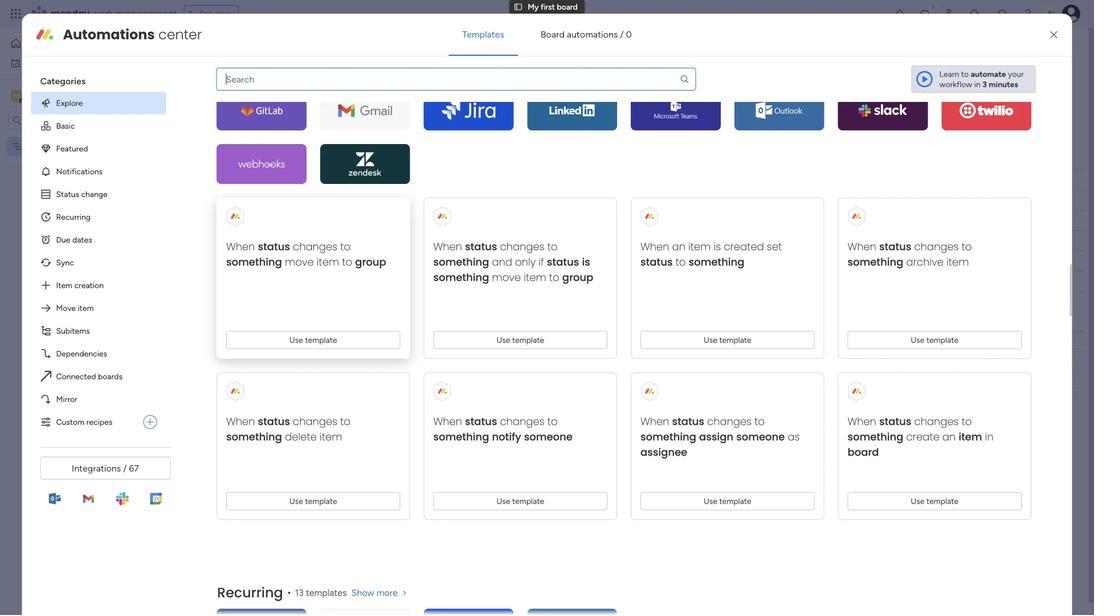 Task type: describe. For each thing, give the bounding box(es) containing it.
someone for assign
[[736, 430, 785, 445]]

something for when status changes   to something archive item
[[848, 255, 903, 270]]

templates button
[[449, 20, 518, 48]]

custom recipes option
[[31, 411, 139, 434]]

automate
[[971, 69, 1006, 79]]

board automations / 0
[[541, 29, 632, 40]]

show
[[351, 588, 374, 599]]

show more
[[351, 588, 397, 599]]

integrations / 67 button
[[40, 457, 171, 480]]

my first board inside 'list box'
[[27, 142, 77, 151]]

month for this month
[[220, 150, 254, 165]]

2 vertical spatial minutes
[[966, 237, 992, 246]]

assign
[[277, 64, 301, 73]]

nov 16
[[561, 196, 584, 205]]

connected boards option
[[31, 365, 166, 388]]

due dates option
[[31, 229, 166, 251]]

assign
[[699, 430, 733, 445]]

basic
[[56, 121, 75, 131]]

0 horizontal spatial your
[[467, 64, 483, 73]]

your workflow in
[[940, 69, 1024, 89]]

1 11 minutes ago from the top
[[958, 196, 1007, 205]]

something for when status changes   to something and only if status is something move item to group
[[433, 255, 489, 270]]

select product image
[[10, 8, 22, 19]]

home
[[26, 38, 48, 48]]

john smith image
[[1062, 5, 1081, 23]]

automations  center image
[[36, 26, 54, 44]]

item
[[56, 281, 72, 290]]

dates
[[72, 235, 92, 245]]

search image
[[680, 74, 690, 84]]

changes for move
[[293, 240, 337, 254]]

$100
[[802, 196, 819, 205]]

item inside when status changes   to something delete item
[[319, 430, 342, 445]]

when for when status changes   to something move item to group
[[226, 240, 255, 254]]

something for when status changes   to something move item to group
[[226, 255, 282, 270]]

when for when status changes   to something assign someone as assignee
[[640, 415, 669, 429]]

owners,
[[302, 64, 330, 73]]

explore option
[[31, 92, 166, 115]]

use template for and only if
[[496, 335, 544, 345]]

board automations / 0 button
[[527, 20, 646, 48]]

2 11 minutes ago from the top
[[958, 237, 1007, 246]]

workspace selection element
[[11, 89, 95, 104]]

categories heading
[[31, 66, 166, 92]]

main table button
[[173, 80, 237, 98]]

use for delete item
[[289, 497, 303, 506]]

board inside 'list box'
[[56, 142, 77, 151]]

creation
[[74, 281, 104, 290]]

main workspace
[[26, 91, 93, 101]]

where
[[443, 64, 465, 73]]

other
[[721, 237, 740, 246]]

use template button for delete item
[[226, 492, 400, 511]]

add new group button
[[174, 413, 255, 431]]

something for when status changes   to something create an item in board
[[848, 430, 903, 445]]

budget
[[797, 337, 823, 347]]

status for when status changes   to something delete item
[[258, 415, 290, 429]]

due
[[56, 235, 70, 245]]

$500
[[801, 237, 819, 246]]

status for when status changes   to something and only if status is something move item to group
[[465, 240, 497, 254]]

something for when status changes   to something notify someone
[[433, 430, 489, 445]]

dapulse checkmark sign image
[[863, 214, 869, 228]]

see for see more
[[520, 63, 533, 73]]

see more link
[[519, 62, 555, 74]]

add view image
[[287, 85, 292, 93]]

action
[[709, 197, 731, 206]]

sort
[[434, 114, 449, 124]]

67
[[129, 463, 139, 474]]

1 vertical spatial 3
[[243, 237, 248, 246]]

kanban
[[245, 84, 272, 94]]

to inside the when status changes   to something assign someone as assignee
[[754, 415, 765, 429]]

integrate
[[879, 84, 912, 94]]

low
[[643, 196, 658, 205]]

type
[[219, 64, 236, 73]]

use for when an item is created   set status to something
[[704, 335, 717, 345]]

when status changes   to something move item to group
[[226, 240, 386, 270]]

0 vertical spatial first
[[541, 2, 555, 12]]

1 of from the left
[[238, 64, 245, 73]]

3 minutes
[[983, 79, 1019, 89]]

status change option
[[31, 183, 166, 206]]

item creation option
[[31, 274, 166, 297]]

next month
[[196, 312, 256, 327]]

0 vertical spatial and
[[379, 64, 393, 73]]

workspace
[[48, 91, 93, 101]]

group inside when status changes   to something move item to group
[[355, 255, 386, 270]]

notes
[[720, 337, 741, 347]]

my first board list box
[[0, 135, 145, 310]]

when for when status changes   to something delete item
[[226, 415, 255, 429]]

project 3
[[215, 237, 248, 246]]

table
[[209, 84, 228, 94]]

last updated
[[945, 337, 992, 347]]

kanban button
[[237, 80, 280, 98]]

see plans
[[199, 9, 234, 19]]

Search field
[[265, 111, 299, 127]]

apps image
[[970, 8, 981, 19]]

an inside when an item is created   set status to something
[[672, 240, 685, 254]]

move inside when status changes   to something move item to group
[[285, 255, 314, 270]]

group inside button
[[229, 418, 250, 427]]

invite members image
[[945, 8, 956, 19]]

featured
[[56, 144, 88, 154]]

collapse board header image
[[1060, 84, 1069, 93]]

filter button
[[358, 110, 412, 128]]

board activity image
[[969, 42, 983, 56]]

when for when an item is created   set status to something
[[640, 240, 669, 254]]

status right if
[[547, 255, 579, 270]]

priority
[[638, 337, 663, 347]]

plans
[[215, 9, 234, 19]]

subitems
[[56, 326, 90, 336]]

0 vertical spatial /
[[620, 29, 624, 40]]

when an item is created   set status to something
[[640, 240, 782, 270]]

workflow
[[940, 79, 973, 89]]

due dates
[[56, 235, 92, 245]]

when for when status changes   to something and only if status is something move item to group
[[433, 240, 462, 254]]

track
[[414, 64, 432, 73]]

keep
[[395, 64, 412, 73]]

month for next month
[[222, 312, 256, 327]]

project.
[[247, 64, 275, 73]]

featured option
[[31, 137, 166, 160]]

0 vertical spatial minutes
[[989, 79, 1019, 89]]

v2 overdue deadline image
[[535, 195, 544, 206]]

13 templates
[[295, 588, 347, 599]]

my work
[[25, 58, 55, 68]]

mirror
[[56, 395, 77, 404]]

recurring option
[[31, 206, 166, 229]]

when status changes   to something assign someone as assignee
[[640, 415, 800, 460]]

autopilot image
[[984, 81, 994, 96]]

$1,000
[[799, 216, 822, 225]]

stuck
[[482, 236, 503, 246]]

template for move item to
[[305, 335, 337, 345]]

learn
[[940, 69, 959, 79]]

see plans button
[[184, 5, 239, 22]]

hide
[[477, 114, 494, 124]]

last
[[945, 337, 960, 347]]

in inside when status changes   to something create an item in board
[[985, 430, 994, 445]]

my inside my first board 'list box'
[[27, 142, 38, 151]]

use template button for when an item is created   set status to something
[[640, 331, 814, 349]]

use template button for and only if
[[433, 331, 607, 349]]

when status changes   to something archive item
[[848, 240, 972, 270]]

sync option
[[31, 251, 166, 274]]

use template button for archive item
[[848, 331, 1022, 349]]

filter
[[376, 114, 394, 124]]

this month
[[196, 150, 254, 165]]

group inside when status changes   to something and only if status is something move item to group
[[562, 270, 593, 285]]

to inside when status changes   to something delete item
[[340, 415, 350, 429]]

use template for archive item
[[911, 335, 958, 345]]

1 vertical spatial my first board
[[173, 36, 296, 62]]

Next month field
[[193, 312, 259, 327]]

new project
[[177, 114, 222, 124]]

board
[[541, 29, 565, 40]]

template for when an item is created   set status to something
[[719, 335, 751, 345]]

2 11 from the top
[[958, 237, 964, 246]]

assignee
[[640, 445, 687, 460]]

arrow down image
[[398, 112, 412, 126]]

your inside your workflow in
[[1008, 69, 1024, 79]]

any
[[205, 64, 217, 73]]

status for when status changes   to something archive item
[[879, 240, 911, 254]]

v2 search image
[[256, 113, 265, 126]]

Budget field
[[794, 335, 826, 348]]

change
[[81, 189, 108, 199]]

1 vertical spatial first
[[204, 36, 237, 62]]

items
[[733, 197, 751, 206]]

search everything image
[[998, 8, 1009, 19]]



Task type: vqa. For each thing, say whether or not it's contained in the screenshot.
3rd dapulse dropdown down arrow image from the top of the "main content" containing Past dates /
no



Task type: locate. For each thing, give the bounding box(es) containing it.
0 vertical spatial status
[[56, 189, 79, 199]]

templates
[[462, 29, 504, 40]]

changes inside when status changes   to something and only if status is something move item to group
[[500, 240, 544, 254]]

custom
[[56, 417, 84, 427]]

item inside option
[[78, 303, 94, 313]]

an right medium
[[672, 240, 685, 254]]

connected boards
[[56, 372, 122, 382]]

and inside when status changes   to something and only if status is something move item to group
[[492, 255, 512, 270]]

2
[[243, 216, 248, 226]]

1 horizontal spatial work
[[92, 7, 113, 20]]

use template button for create an
[[848, 492, 1022, 511]]

recurring inside option
[[56, 212, 91, 222]]

person
[[324, 114, 348, 124]]

main inside button
[[190, 84, 208, 94]]

1 horizontal spatial someone
[[736, 430, 785, 445]]

as
[[788, 430, 800, 445]]

see left more
[[520, 63, 533, 73]]

1 vertical spatial 11 minutes ago
[[958, 237, 1007, 246]]

status inside "when status changes   to something archive item"
[[879, 240, 911, 254]]

something inside the when status changes   to something assign someone as assignee
[[640, 430, 696, 445]]

my inside my work button
[[25, 58, 36, 68]]

0 horizontal spatial of
[[238, 64, 245, 73]]

when inside when status changes   to something notify someone
[[433, 415, 462, 429]]

1 horizontal spatial first
[[204, 36, 237, 62]]

0 horizontal spatial my first board
[[27, 142, 77, 151]]

1 horizontal spatial 3
[[983, 79, 987, 89]]

1 horizontal spatial and
[[492, 255, 512, 270]]

show more link
[[351, 588, 409, 599]]

item inside when status changes   to something create an item in board
[[959, 430, 982, 445]]

integrations
[[72, 463, 121, 474]]

status up create
[[879, 415, 911, 429]]

use template for move item to
[[289, 335, 337, 345]]

1 vertical spatial in
[[985, 430, 994, 445]]

1 vertical spatial ago
[[994, 237, 1007, 246]]

main inside workspace selection element
[[26, 91, 46, 101]]

learn to automate
[[940, 69, 1006, 79]]

0 vertical spatial 11 minutes ago
[[958, 196, 1007, 205]]

1 vertical spatial see
[[520, 63, 533, 73]]

in inside your workflow in
[[975, 79, 981, 89]]

your up the automate
[[1008, 69, 1024, 79]]

main for main table
[[190, 84, 208, 94]]

1 vertical spatial and
[[492, 255, 512, 270]]

0 vertical spatial an
[[672, 240, 685, 254]]

1 vertical spatial group
[[562, 270, 593, 285]]

changes inside the when status changes   to something assign someone as assignee
[[707, 415, 752, 429]]

status inside the when status changes   to something assign someone as assignee
[[672, 415, 704, 429]]

working on it
[[469, 196, 516, 205]]

0 horizontal spatial see
[[199, 9, 213, 19]]

2 ago from the top
[[994, 237, 1007, 246]]

your right where at the left top
[[467, 64, 483, 73]]

main right workspace image
[[26, 91, 46, 101]]

2 someone from the left
[[736, 430, 785, 445]]

when inside when status changes   to something create an item in board
[[848, 415, 876, 429]]

column information image
[[914, 337, 923, 346]]

mirror option
[[31, 388, 166, 411]]

changes for notify
[[500, 415, 544, 429]]

when for when status changes   to something notify someone
[[433, 415, 462, 429]]

is inside when status changes   to something and only if status is something move item to group
[[582, 255, 590, 270]]

when status changes   to something notify someone
[[433, 415, 572, 445]]

use for and only if
[[496, 335, 510, 345]]

1 image
[[928, 1, 938, 13]]

1 horizontal spatial set
[[767, 240, 782, 254]]

work inside button
[[38, 58, 55, 68]]

work up automations
[[92, 7, 113, 20]]

Owner field
[[412, 335, 441, 348]]

My first board field
[[170, 36, 298, 62]]

template for delete item
[[305, 497, 337, 506]]

0 vertical spatial work
[[92, 7, 113, 20]]

changes inside when status changes   to something create an item in board
[[914, 415, 959, 429]]

connected
[[56, 372, 96, 382]]

first up board
[[541, 2, 555, 12]]

item inside when status changes   to something move item to group
[[316, 255, 339, 270]]

status for when status changes   to something notify someone
[[465, 415, 497, 429]]

0
[[626, 29, 632, 40]]

use for archive item
[[911, 335, 924, 345]]

when status changes   to something and only if status is something move item to group
[[433, 240, 593, 285]]

is
[[714, 240, 721, 254], [582, 255, 590, 270]]

when inside when status changes   to something delete item
[[226, 415, 255, 429]]

1 horizontal spatial an
[[942, 430, 956, 445]]

1 horizontal spatial see
[[520, 63, 533, 73]]

something inside when status changes   to something move item to group
[[226, 255, 282, 270]]

1 horizontal spatial your
[[1008, 69, 1024, 79]]

status for when status changes   to something assign someone as assignee
[[672, 415, 704, 429]]

to inside "when status changes   to something archive item"
[[962, 240, 972, 254]]

changes for and
[[500, 240, 544, 254]]

is inside when an item is created   set status to something
[[714, 240, 721, 254]]

automations center
[[63, 25, 202, 44]]

0 horizontal spatial and
[[379, 64, 393, 73]]

0 vertical spatial 3
[[983, 79, 987, 89]]

main
[[190, 84, 208, 94], [26, 91, 46, 101]]

template for and only if
[[512, 335, 544, 345]]

changes for archive
[[914, 240, 959, 254]]

owner
[[415, 337, 439, 347]]

more
[[376, 588, 397, 599]]

Last updated field
[[942, 335, 995, 348]]

use template for delete item
[[289, 497, 337, 506]]

board
[[557, 2, 578, 12], [241, 36, 296, 62], [56, 142, 77, 151], [848, 445, 879, 460]]

when status changes   to something delete item
[[226, 415, 350, 445]]

item creation
[[56, 281, 104, 290]]

add
[[195, 418, 210, 427]]

ago
[[994, 196, 1007, 205], [994, 237, 1007, 246]]

0 horizontal spatial work
[[38, 58, 55, 68]]

changes for create
[[914, 415, 959, 429]]

move item option
[[31, 297, 166, 320]]

status up the delete
[[258, 415, 290, 429]]

Priority field
[[635, 335, 666, 348]]

updated
[[962, 337, 992, 347]]

to inside when status changes   to something create an item in board
[[962, 415, 972, 429]]

11
[[958, 196, 964, 205], [958, 237, 964, 246]]

1 horizontal spatial main
[[190, 84, 208, 94]]

status up the assign
[[672, 415, 704, 429]]

status change
[[56, 189, 108, 199]]

when inside the when status changes   to something assign someone as assignee
[[640, 415, 669, 429]]

set right owners,
[[332, 64, 343, 73]]

when for when status changes   to something archive item
[[848, 240, 876, 254]]

project inside button
[[196, 114, 222, 124]]

status up notify
[[465, 415, 497, 429]]

template for archive item
[[926, 335, 958, 345]]

to inside when an item is created   set status to something
[[675, 255, 686, 270]]

1 horizontal spatial of
[[434, 64, 441, 73]]

item inside when status changes   to something and only if status is something move item to group
[[524, 270, 546, 285]]

move
[[285, 255, 314, 270], [492, 270, 521, 285]]

0 vertical spatial is
[[714, 240, 721, 254]]

status inside when status changes   to something move item to group
[[258, 240, 290, 254]]

status up archive
[[879, 240, 911, 254]]

and down the 'stuck'
[[492, 255, 512, 270]]

0 vertical spatial my first board
[[528, 2, 578, 12]]

workspace image
[[11, 90, 22, 102]]

something inside when an item is created   set status to something
[[689, 255, 744, 270]]

to
[[961, 69, 969, 79], [340, 240, 350, 254], [547, 240, 557, 254], [962, 240, 972, 254], [342, 255, 352, 270], [675, 255, 686, 270], [549, 270, 559, 285], [340, 415, 350, 429], [547, 415, 557, 429], [754, 415, 765, 429], [962, 415, 972, 429]]

status down working
[[465, 240, 497, 254]]

explore
[[56, 98, 83, 108]]

automations
[[63, 25, 155, 44]]

something for when status changes   to something delete item
[[226, 430, 282, 445]]

0 horizontal spatial set
[[332, 64, 343, 73]]

0 horizontal spatial group
[[229, 418, 250, 427]]

1 vertical spatial month
[[222, 312, 256, 327]]

when inside "when status changes   to something archive item"
[[848, 240, 876, 254]]

to inside when status changes   to something notify someone
[[547, 415, 557, 429]]

custom recipes
[[56, 417, 112, 427]]

use template button for move item to
[[226, 331, 400, 349]]

0 vertical spatial in
[[975, 79, 981, 89]]

item
[[688, 240, 711, 254], [316, 255, 339, 270], [946, 255, 969, 270], [524, 270, 546, 285], [78, 303, 94, 313], [319, 430, 342, 445], [959, 430, 982, 445]]

work down the home
[[38, 58, 55, 68]]

1 someone from the left
[[524, 430, 572, 445]]

2 horizontal spatial first
[[541, 2, 555, 12]]

1 vertical spatial /
[[123, 463, 127, 474]]

someone for notify
[[524, 430, 572, 445]]

something for when status changes   to something assign someone as assignee
[[640, 430, 696, 445]]

my work button
[[7, 54, 123, 72]]

3 down automate
[[983, 79, 987, 89]]

0 vertical spatial 11
[[958, 196, 964, 205]]

move inside when status changes   to something and only if status is something move item to group
[[492, 270, 521, 285]]

of right track
[[434, 64, 441, 73]]

someone inside when status changes   to something notify someone
[[524, 430, 572, 445]]

1 horizontal spatial status
[[481, 337, 505, 347]]

notifications image
[[894, 8, 906, 19]]

column information image
[[516, 337, 525, 346]]

it
[[512, 196, 516, 205]]

dependencies
[[56, 349, 107, 359]]

3 down 2 on the top left of page
[[243, 237, 248, 246]]

1 vertical spatial recurring
[[217, 584, 283, 603]]

1 vertical spatial is
[[582, 255, 590, 270]]

1 vertical spatial work
[[38, 58, 55, 68]]

16
[[577, 196, 584, 205]]

categories
[[40, 75, 86, 86]]

0 vertical spatial recurring
[[56, 212, 91, 222]]

when
[[226, 240, 255, 254], [433, 240, 462, 254], [640, 240, 669, 254], [848, 240, 876, 254], [226, 415, 255, 429], [433, 415, 462, 429], [640, 415, 669, 429], [848, 415, 876, 429]]

work for my
[[38, 58, 55, 68]]

0 horizontal spatial main
[[26, 91, 46, 101]]

month right this
[[220, 150, 254, 165]]

2 vertical spatial my first board
[[27, 142, 77, 151]]

2 of from the left
[[434, 64, 441, 73]]

hide button
[[459, 110, 501, 128]]

see left 'plans'
[[199, 9, 213, 19]]

medium
[[636, 236, 665, 246]]

first
[[541, 2, 555, 12], [204, 36, 237, 62], [40, 142, 54, 151]]

use template for create an
[[911, 497, 958, 506]]

something inside when status changes   to something notify someone
[[433, 430, 489, 445]]

1 vertical spatial 11
[[958, 237, 964, 246]]

changes inside when status changes   to something move item to group
[[293, 240, 337, 254]]

0 horizontal spatial 3
[[243, 237, 248, 246]]

/ left 67
[[123, 463, 127, 474]]

when inside when an item is created   set status to something
[[640, 240, 669, 254]]

month
[[220, 150, 254, 165], [222, 312, 256, 327]]

1 vertical spatial minutes
[[966, 196, 992, 205]]

1 vertical spatial move
[[492, 270, 521, 285]]

item inside "when status changes   to something archive item"
[[946, 255, 969, 270]]

an right create
[[942, 430, 956, 445]]

main left the table
[[190, 84, 208, 94]]

status down medium
[[640, 255, 673, 270]]

None search field
[[216, 68, 696, 91]]

month right next at the left bottom
[[222, 312, 256, 327]]

see for see plans
[[199, 9, 213, 19]]

template for create an
[[926, 497, 958, 506]]

when inside when status changes   to something and only if status is something move item to group
[[433, 240, 462, 254]]

timelines
[[345, 64, 377, 73]]

0 vertical spatial group
[[355, 255, 386, 270]]

status down the notifications
[[56, 189, 79, 199]]

and left keep
[[379, 64, 393, 73]]

use for create an
[[911, 497, 924, 506]]

new
[[212, 418, 227, 427]]

inbox image
[[919, 8, 931, 19]]

0 vertical spatial ago
[[994, 196, 1007, 205]]

0 horizontal spatial /
[[123, 463, 127, 474]]

categories list box
[[31, 66, 175, 434]]

0 vertical spatial see
[[199, 9, 213, 19]]

status for status
[[481, 337, 505, 347]]

work for monday
[[92, 7, 113, 20]]

11 minutes ago
[[958, 196, 1007, 205], [958, 237, 1007, 246]]

home button
[[7, 34, 123, 52]]

0 vertical spatial set
[[332, 64, 343, 73]]

item inside when an item is created   set status to something
[[688, 240, 711, 254]]

something inside when status changes   to something create an item in board
[[848, 430, 903, 445]]

basic option
[[31, 115, 166, 137]]

recurring left 13
[[217, 584, 283, 603]]

1 horizontal spatial /
[[620, 29, 624, 40]]

0 horizontal spatial someone
[[524, 430, 572, 445]]

status for when status changes   to something move item to group
[[258, 240, 290, 254]]

Notes field
[[717, 335, 744, 348]]

main for main workspace
[[26, 91, 46, 101]]

project 2
[[215, 216, 248, 226]]

Status field
[[479, 335, 507, 348]]

0 vertical spatial move
[[285, 255, 314, 270]]

an inside when status changes   to something create an item in board
[[942, 430, 956, 445]]

action items
[[709, 197, 751, 206]]

0 horizontal spatial an
[[672, 240, 685, 254]]

0 vertical spatial month
[[220, 150, 254, 165]]

changes
[[293, 240, 337, 254], [500, 240, 544, 254], [914, 240, 959, 254], [293, 415, 337, 429], [500, 415, 544, 429], [707, 415, 752, 429], [914, 415, 959, 429]]

0 horizontal spatial status
[[56, 189, 79, 199]]

3
[[983, 79, 987, 89], [243, 237, 248, 246]]

0 horizontal spatial is
[[582, 255, 590, 270]]

1 vertical spatial set
[[767, 240, 782, 254]]

0 horizontal spatial in
[[975, 79, 981, 89]]

my first board up board
[[528, 2, 578, 12]]

next
[[196, 312, 219, 327]]

see
[[199, 9, 213, 19], [520, 63, 533, 73]]

use template for when an item is created   set status to something
[[704, 335, 751, 345]]

0 horizontal spatial first
[[40, 142, 54, 151]]

1 vertical spatial status
[[481, 337, 505, 347]]

sync
[[56, 258, 74, 268]]

m
[[13, 91, 20, 101]]

and
[[379, 64, 393, 73], [492, 255, 512, 270]]

recurring up "due dates"
[[56, 212, 91, 222]]

owner element
[[411, 173, 442, 187]]

my first board down basic
[[27, 142, 77, 151]]

see inside button
[[199, 9, 213, 19]]

status inside when status changes   to something delete item
[[258, 415, 290, 429]]

something inside "when status changes   to something archive item"
[[848, 255, 903, 270]]

1 horizontal spatial group
[[355, 255, 386, 270]]

monday
[[51, 7, 90, 20]]

only
[[515, 255, 535, 270]]

status inside option
[[56, 189, 79, 199]]

help image
[[1023, 8, 1034, 19]]

an
[[672, 240, 685, 254], [942, 430, 956, 445]]

status for status change
[[56, 189, 79, 199]]

This month field
[[193, 150, 257, 165]]

2 horizontal spatial group
[[562, 270, 593, 285]]

set inside when an item is created   set status to something
[[767, 240, 782, 254]]

when for when status changes   to something create an item in board
[[848, 415, 876, 429]]

2 vertical spatial first
[[40, 142, 54, 151]]

1 horizontal spatial recurring
[[217, 584, 283, 603]]

on
[[501, 196, 510, 205]]

subitems option
[[31, 320, 166, 343]]

dependencies option
[[31, 343, 166, 365]]

1 horizontal spatial move
[[492, 270, 521, 285]]

notifications option
[[31, 160, 166, 183]]

changes inside when status changes   to something delete item
[[293, 415, 337, 429]]

is right if
[[582, 255, 590, 270]]

status inside when an item is created   set status to something
[[640, 255, 673, 270]]

first left featured
[[40, 142, 54, 151]]

1 horizontal spatial my first board
[[173, 36, 296, 62]]

changes for delete
[[293, 415, 337, 429]]

move
[[56, 303, 76, 313]]

status left column information image
[[481, 337, 505, 347]]

move item
[[56, 303, 94, 313]]

2 vertical spatial group
[[229, 418, 250, 427]]

1 11 from the top
[[958, 196, 964, 205]]

your
[[467, 64, 483, 73], [1008, 69, 1024, 79]]

status inside when status changes   to something create an item in board
[[879, 415, 911, 429]]

1 horizontal spatial is
[[714, 240, 721, 254]]

0 horizontal spatial recurring
[[56, 212, 91, 222]]

is left other
[[714, 240, 721, 254]]

/ left '0'
[[620, 29, 624, 40]]

Search for a column type search field
[[216, 68, 696, 91]]

my first board up type
[[173, 36, 296, 62]]

1
[[243, 196, 246, 205]]

2 horizontal spatial my first board
[[528, 2, 578, 12]]

add new group
[[195, 418, 250, 427]]

use for move item to
[[289, 335, 303, 345]]

someone left as
[[736, 430, 785, 445]]

status for when status changes   to something create an item in board
[[879, 415, 911, 429]]

status
[[258, 240, 290, 254], [465, 240, 497, 254], [879, 240, 911, 254], [547, 255, 579, 270], [640, 255, 673, 270], [258, 415, 290, 429], [465, 415, 497, 429], [672, 415, 704, 429], [879, 415, 911, 429]]

0 horizontal spatial move
[[285, 255, 314, 270]]

option
[[0, 136, 145, 139]]

first up type
[[204, 36, 237, 62]]

$1,600
[[798, 275, 822, 284]]

status inside when status changes   to something notify someone
[[465, 415, 497, 429]]

someone right notify
[[524, 430, 572, 445]]

1 ago from the top
[[994, 196, 1007, 205]]

status inside field
[[481, 337, 505, 347]]

of right type
[[238, 64, 245, 73]]

manage
[[174, 64, 203, 73]]

set right created
[[767, 240, 782, 254]]

something inside when status changes   to something delete item
[[226, 430, 282, 445]]

when inside when status changes   to something move item to group
[[226, 240, 255, 254]]

status right project 3
[[258, 240, 290, 254]]

changes inside "when status changes   to something archive item"
[[914, 240, 959, 254]]

1 vertical spatial an
[[942, 430, 956, 445]]

Search in workspace field
[[24, 114, 95, 127]]

changes inside when status changes   to something notify someone
[[500, 415, 544, 429]]

board inside when status changes   to something create an item in board
[[848, 445, 879, 460]]

work
[[92, 7, 113, 20], [38, 58, 55, 68]]

changes for assign
[[707, 415, 752, 429]]

something
[[226, 255, 282, 270], [433, 255, 489, 270], [689, 255, 744, 270], [848, 255, 903, 270], [433, 270, 489, 285], [226, 430, 282, 445], [433, 430, 489, 445], [640, 430, 696, 445], [848, 430, 903, 445]]

notifications
[[56, 167, 103, 176]]

1 horizontal spatial in
[[985, 430, 994, 445]]

someone inside the when status changes   to something assign someone as assignee
[[736, 430, 785, 445]]

first inside 'list box'
[[40, 142, 54, 151]]



